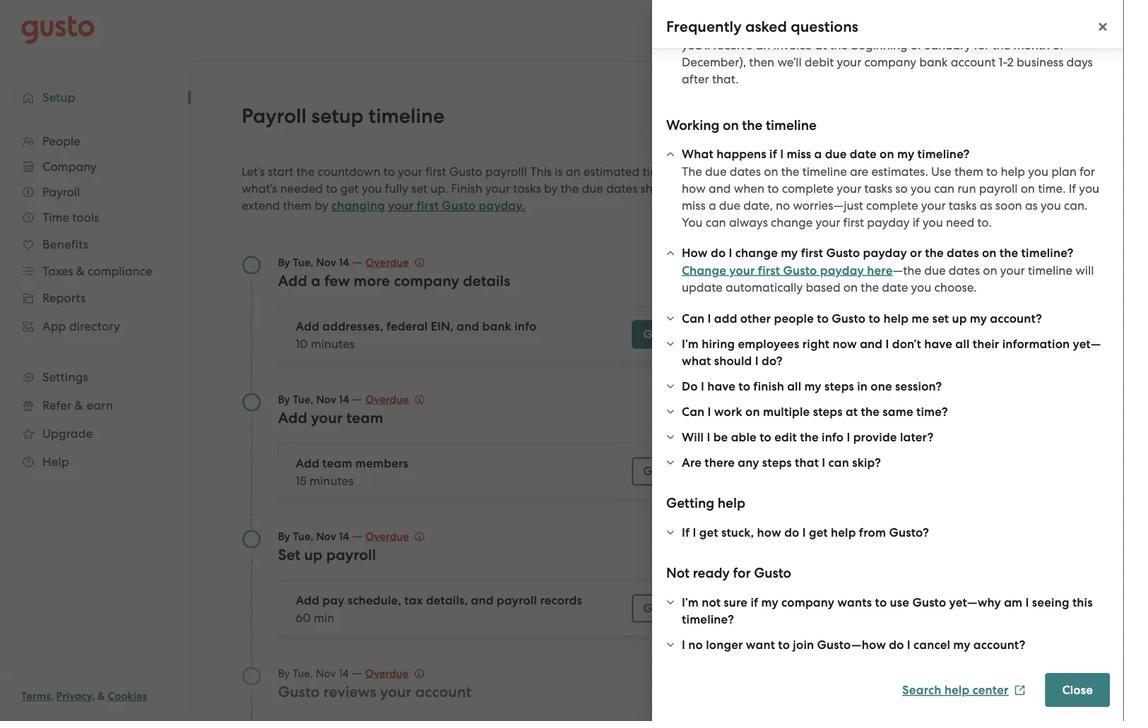 Task type: vqa. For each thing, say whether or not it's contained in the screenshot.
RECEIVE
yes



Task type: locate. For each thing, give the bounding box(es) containing it.
i inside i'm not sure if my company wants to use gusto yet—why am i seeing this timeline?
[[1026, 595, 1029, 610]]

3 started from the top
[[667, 601, 709, 616]]

0 horizontal spatial account
[[415, 683, 472, 701]]

up for for
[[900, 238, 915, 252]]

by for set up payroll
[[278, 530, 290, 543]]

am
[[1004, 595, 1023, 610]]

3 nov from the top
[[316, 530, 336, 543]]

company inside the you won't be charged until after you run your first payroll. you'll receive a gusto invoice at the beginning of each month for the previous month (i.e., you'll receive an invoice at the beginning of january for the month of december), then we'll debit your company bank account 1-2 business days after that.
[[865, 55, 917, 69]]

14 up reviews
[[339, 667, 349, 680]]

at
[[760, 21, 772, 35], [815, 38, 827, 52], [846, 405, 858, 419]]

checklist up choose. on the top right of page
[[960, 261, 1009, 275]]

if inside the due dates on the timeline are estimates. use them to help you plan for how and when to complete your tasks so you can run payroll on time. if you miss a due date, no worries—just complete your tasks as soon as you can. you can always change your first payday if you need to.
[[1069, 181, 1076, 195]]

1 i'm from the top
[[682, 337, 699, 351]]

0 vertical spatial change
[[771, 215, 813, 229]]

change down date,
[[771, 215, 813, 229]]

will i be able to edit the info i provide later?
[[682, 430, 934, 445]]

2 vertical spatial payday
[[820, 263, 864, 278]]

and left when
[[709, 181, 731, 195]]

our
[[942, 204, 960, 218]]

1 horizontal spatial them
[[955, 164, 984, 178]]

bank inside the you won't be charged until after you run your first payroll. you'll receive a gusto invoice at the beginning of each month for the previous month (i.e., you'll receive an invoice at the beginning of january for the month of december), then we'll debit your company bank account 1-2 business days after that.
[[920, 55, 948, 69]]

nov
[[316, 256, 336, 269], [316, 393, 336, 406], [316, 530, 336, 543], [316, 667, 336, 680]]

steps left in
[[825, 379, 854, 394]]

do right stuck, at the bottom of the page
[[785, 525, 800, 540]]

1 horizontal spatial company
[[782, 595, 835, 610]]

4 nov from the top
[[316, 667, 336, 680]]

get started
[[643, 327, 709, 342], [643, 464, 709, 479], [643, 601, 709, 616]]

upgrade link
[[14, 421, 177, 447]]

— up reviews
[[352, 666, 362, 680]]

have for do i have to finish all my steps in one session?
[[708, 379, 736, 394]]

1 vertical spatial payday
[[863, 246, 907, 260]]

3 get started button from the top
[[632, 595, 720, 623]]

on
[[723, 117, 739, 133], [880, 147, 895, 161], [764, 164, 778, 178], [1021, 181, 1035, 195], [982, 246, 997, 260], [983, 263, 998, 277], [844, 281, 858, 295], [746, 405, 760, 419]]

get left not
[[643, 601, 664, 616]]

add team members 15 minutes
[[296, 457, 408, 488]]

get inside let's start the countdown to your first gusto payroll! this is an estimated                     timeline of what's needed to get you fully set up.
[[340, 182, 359, 196]]

0 horizontal spatial be
[[714, 430, 728, 445]]

the up provide
[[861, 405, 880, 419]]

1 vertical spatial after
[[682, 72, 709, 86]]

timeline up shown
[[643, 165, 687, 179]]

account? up information
[[990, 311, 1042, 326]]

timeline? down not
[[682, 612, 734, 627]]

1 horizontal spatial need
[[989, 221, 1017, 235]]

set for people
[[933, 311, 949, 326]]

up inside download our handy checklist of everything you'll need to get set up for your first payroll.
[[900, 238, 915, 252]]

payroll up soon
[[979, 181, 1018, 195]]

2 started from the top
[[667, 464, 709, 479]]

3 get started from the top
[[643, 601, 709, 616]]

no left longer
[[689, 638, 703, 652]]

0 horizontal spatial tasks
[[513, 182, 541, 196]]

first up "up."
[[426, 165, 446, 179]]

other
[[741, 311, 771, 326]]

soon
[[996, 198, 1022, 212]]

3 by tue, nov 14 — from the top
[[278, 529, 365, 543]]

minutes down addresses,
[[311, 337, 355, 351]]

0 horizontal spatial by
[[315, 199, 328, 213]]

1 horizontal spatial all
[[956, 337, 970, 351]]

your right reviews
[[380, 683, 412, 701]]

my right cancel
[[954, 638, 971, 652]]

of left "each"
[[855, 21, 867, 35]]

timeline inside the due dates on the timeline are estimates. use them to help you plan for how and when to complete your tasks so you can run payroll on time. if you miss a due date, no worries—just complete your tasks as soon as you can. you can always change your first payday if you need to.
[[803, 164, 847, 178]]

run up handy
[[958, 181, 976, 195]]

i down getting
[[693, 525, 697, 540]]

do
[[711, 246, 726, 260], [785, 525, 800, 540], [889, 638, 904, 652]]

4 14 from the top
[[339, 667, 349, 680]]

14 up set up payroll
[[339, 530, 349, 543]]

1 vertical spatial beginning
[[851, 38, 908, 52]]

if up can.
[[1069, 181, 1076, 195]]

0 horizontal spatial info
[[515, 319, 537, 334]]

1 vertical spatial if
[[913, 215, 920, 229]]

the inside —the due dates on your timeline will update automatically based on the date you choose.
[[861, 281, 879, 295]]

an inside let's start the countdown to your first gusto payroll! this is an estimated                     timeline of what's needed to get you fully set up.
[[566, 165, 581, 179]]

overdue up gusto reviews your account
[[365, 667, 409, 680]]

what inside "frequently asked questions" dialog
[[682, 147, 714, 161]]

wants
[[838, 595, 872, 610]]

0 horizontal spatial at
[[760, 21, 772, 35]]

your inside let's start the countdown to your first gusto payroll! this is an estimated                     timeline of what's needed to get you fully set up.
[[398, 165, 423, 179]]

1 vertical spatial steps
[[813, 405, 843, 419]]

1 vertical spatial &
[[98, 690, 105, 703]]

i'm inside i'm not sure if my company wants to use gusto yet—why am i seeing this timeline?
[[682, 595, 699, 610]]

you'll down frequently
[[682, 38, 710, 52]]

14 for a
[[339, 256, 349, 269]]

0 horizontal spatial bank
[[482, 319, 512, 334]]

by
[[278, 256, 290, 269], [278, 393, 290, 406], [278, 530, 290, 543], [278, 667, 290, 680]]

up right set
[[304, 546, 323, 564]]

debit
[[805, 55, 834, 69]]

first inside download our handy checklist of everything you'll need to get set up for your first payroll.
[[964, 238, 985, 252]]

payroll up pay
[[326, 546, 376, 564]]

change
[[682, 263, 727, 278]]

date down —the
[[882, 281, 908, 295]]

2 horizontal spatial if
[[913, 215, 920, 229]]

stuck,
[[722, 525, 754, 540]]

first inside the due dates on the timeline are estimates. use them to help you plan for how and when to complete your tasks so you can run payroll on time. if you miss a due date, no worries—just complete your tasks as soon as you can. you can always change your first payday if you need to.
[[844, 215, 864, 229]]

need inside download our handy checklist of everything you'll need to get set up for your first payroll.
[[989, 221, 1017, 235]]

what to have ready
[[881, 180, 1007, 196]]

i left add
[[708, 311, 711, 326]]

is
[[555, 165, 563, 179]]

nov for reviews
[[316, 667, 336, 680]]

2 14 from the top
[[339, 393, 349, 406]]

you inside the you won't be charged until after you run your first payroll. you'll receive a gusto invoice at the beginning of each month for the previous month (i.e., you'll receive an invoice at the beginning of january for the month of december), then we'll debit your company bank account 1-2 business days after that.
[[863, 4, 884, 18]]

date
[[850, 147, 877, 161], [882, 281, 908, 295]]

or inside 'finish your tasks by the due dates shown or extend them by'
[[680, 182, 691, 196]]

started up getting
[[667, 464, 709, 479]]

4 by tue, nov 14 — from the top
[[278, 666, 365, 680]]

them down needed
[[283, 199, 312, 213]]

payroll inside the due dates on the timeline are estimates. use them to help you plan for how and when to complete your tasks so you can run payroll on time. if you miss a due date, no worries—just complete your tasks as soon as you can. you can always change your first payday if you need to.
[[979, 181, 1018, 195]]

2 get from the top
[[643, 464, 664, 479]]

overdue button for few
[[365, 254, 425, 271]]

0 vertical spatial run
[[887, 4, 905, 18]]

overdue button for your
[[365, 665, 424, 682]]

can up will
[[682, 405, 705, 419]]

1 horizontal spatial what
[[881, 180, 916, 196]]

add for add your team
[[278, 409, 307, 427]]

up down everything
[[900, 238, 915, 252]]

to inside download our handy checklist of everything you'll need to get set up for your first payroll.
[[1020, 221, 1032, 235]]

add your team
[[278, 409, 383, 427]]

the
[[775, 21, 793, 35], [958, 21, 976, 35], [830, 38, 848, 52], [993, 38, 1011, 52], [742, 117, 763, 133], [781, 164, 800, 178], [297, 165, 315, 179], [561, 182, 579, 196], [925, 246, 944, 260], [1000, 246, 1019, 260], [861, 281, 879, 295], [861, 405, 880, 419], [800, 430, 819, 445]]

0 vertical spatial payroll
[[979, 181, 1018, 195]]

month up january
[[900, 21, 936, 35]]

1 horizontal spatial can
[[829, 455, 849, 470]]

the down is
[[561, 182, 579, 196]]

by up the add your team
[[278, 393, 290, 406]]

4 by from the top
[[278, 667, 290, 680]]

2 vertical spatial get
[[643, 601, 664, 616]]

can down use
[[934, 181, 955, 195]]

payday inside the due dates on the timeline are estimates. use them to help you plan for how and when to complete your tasks so you can run payroll on time. if you miss a due date, no worries—just complete your tasks as soon as you can. you can always change your first payday if you need to.
[[867, 215, 910, 229]]

— up set up payroll
[[352, 529, 363, 543]]

or for payday
[[910, 246, 922, 260]]

1 vertical spatial do
[[785, 525, 800, 540]]

on up the estimates.
[[880, 147, 895, 161]]

gusto inside the you won't be charged until after you run your first payroll. you'll receive a gusto invoice at the beginning of each month for the previous month (i.e., you'll receive an invoice at the beginning of january for the month of december), then we'll debit your company bank account 1-2 business days after that.
[[682, 21, 715, 35]]

add inside "add team members 15 minutes"
[[296, 457, 320, 471]]

date inside —the due dates on your timeline will update automatically based on the date you choose.
[[882, 281, 908, 295]]

on down download our handy checklist of everything you'll need to get set up for your first payroll.
[[983, 263, 998, 277]]

gusto inside i'm not sure if my company wants to use gusto yet—why am i seeing this timeline?
[[913, 595, 947, 610]]

1 horizontal spatial &
[[98, 690, 105, 703]]

add pay schedule, tax details, and payroll records 60 min
[[296, 594, 582, 625]]

3 by from the top
[[278, 530, 290, 543]]

1 horizontal spatial payroll
[[497, 594, 537, 608]]

earn
[[87, 399, 113, 413]]

after down december),
[[682, 72, 709, 86]]

nov for a
[[316, 256, 336, 269]]

dates up download checklist
[[947, 246, 979, 260]]

i right happens
[[780, 147, 784, 161]]

— for few
[[352, 255, 363, 269]]

ready up handy
[[970, 180, 1007, 196]]

by for add your team
[[278, 393, 290, 406]]

0 horizontal spatial &
[[75, 399, 83, 413]]

you
[[682, 4, 703, 18], [682, 215, 703, 229]]

0 vertical spatial what
[[682, 147, 714, 161]]

payroll
[[979, 181, 1018, 195], [326, 546, 376, 564], [497, 594, 537, 608]]

4 tue, from the top
[[293, 667, 313, 680]]

tue, for reviews
[[293, 667, 313, 680]]

have for what to have ready
[[935, 180, 967, 196]]

do up change
[[711, 246, 726, 260]]

and inside add pay schedule, tax details, and payroll records 60 min
[[471, 594, 494, 608]]

2 vertical spatial can
[[829, 455, 849, 470]]

up.
[[431, 182, 448, 196]]

1 horizontal spatial if
[[1069, 181, 1076, 195]]

complete up worries—just
[[782, 181, 834, 195]]

3 tue, from the top
[[293, 530, 314, 543]]

add for add pay schedule, tax details, and payroll records 60 min
[[296, 594, 320, 608]]

download inside download our handy checklist of everything you'll need to get set up for your first payroll.
[[881, 204, 939, 218]]

0 horizontal spatial ready
[[693, 565, 730, 582]]

first
[[936, 4, 957, 18], [426, 165, 446, 179], [417, 199, 439, 213], [844, 215, 864, 229], [964, 238, 985, 252], [801, 246, 823, 260], [758, 263, 780, 278]]

1 horizontal spatial set
[[881, 238, 897, 252]]

frequently asked questions dialog
[[652, 0, 1124, 722]]

3 14 from the top
[[339, 530, 349, 543]]

nov up set up payroll
[[316, 530, 336, 543]]

0 vertical spatial started
[[667, 327, 709, 342]]

list
[[0, 129, 191, 476]]

to left join
[[778, 638, 790, 652]]

0 vertical spatial by
[[544, 182, 558, 196]]

0 vertical spatial payroll.
[[960, 4, 1001, 18]]

can left always
[[706, 215, 726, 229]]

help
[[42, 455, 69, 469]]

1 vertical spatial set
[[881, 238, 897, 252]]

set right the me
[[933, 311, 949, 326]]

i'm not sure if my company wants to use gusto yet—why am i seeing this timeline?
[[682, 595, 1093, 627]]

questions
[[791, 18, 859, 36]]

1 vertical spatial payroll
[[326, 546, 376, 564]]

1 vertical spatial no
[[689, 638, 703, 652]]

you left the won't
[[682, 4, 703, 18]]

my
[[898, 147, 915, 161], [781, 246, 798, 260], [970, 311, 987, 326], [805, 379, 822, 394], [762, 595, 779, 610], [954, 638, 971, 652]]

if left our
[[913, 215, 920, 229]]

receive up december),
[[713, 38, 753, 52]]

1 by from the top
[[278, 256, 290, 269]]

can
[[682, 311, 705, 326], [682, 405, 705, 419]]

cookies
[[108, 690, 147, 703]]

how do i change my first gusto payday or the dates on the timeline?
[[682, 246, 1074, 260]]

1 vertical spatial payroll.
[[987, 238, 1029, 252]]

so
[[896, 181, 908, 195]]

1 horizontal spatial timeline?
[[918, 147, 970, 161]]

1 vertical spatial get started button
[[632, 458, 720, 486]]

0 horizontal spatial you'll
[[682, 38, 710, 52]]

by tue, nov 14 — up reviews
[[278, 666, 365, 680]]

get started up getting
[[643, 464, 709, 479]]

set up "here"
[[881, 238, 897, 252]]

0 vertical spatial receive
[[1036, 4, 1076, 18]]

get started button for set up payroll
[[632, 595, 720, 623]]

payroll.
[[960, 4, 1001, 18], [987, 238, 1029, 252]]

add inside add pay schedule, tax details, and payroll records 60 min
[[296, 594, 320, 608]]

asked
[[746, 18, 787, 36]]

for up sure
[[733, 565, 751, 582]]

1 vertical spatial ready
[[693, 565, 730, 582]]

bank inside add addresses, federal ein, and bank info 10 minutes
[[482, 319, 512, 334]]

each
[[870, 21, 897, 35]]

need
[[946, 215, 975, 229], [989, 221, 1017, 235]]

2 vertical spatial steps
[[762, 455, 792, 470]]

the inside the due dates on the timeline are estimates. use them to help you plan for how and when to complete your tasks so you can run payroll on time. if you miss a due date, no worries—just complete your tasks as soon as you can. you can always change your first payday if you need to.
[[781, 164, 800, 178]]

0 vertical spatial you'll
[[682, 38, 710, 52]]

checklist inside download our handy checklist of everything you'll need to get set up for your first payroll.
[[1002, 204, 1049, 218]]

1 horizontal spatial how
[[757, 525, 782, 540]]

the down "here"
[[861, 281, 879, 295]]

benefits
[[42, 237, 88, 252]]

up
[[900, 238, 915, 252], [952, 311, 967, 326], [304, 546, 323, 564]]

2 vertical spatial started
[[667, 601, 709, 616]]

by for add a few more company details
[[278, 256, 290, 269]]

0 vertical spatial an
[[756, 38, 771, 52]]

tue, for up
[[293, 530, 314, 543]]

of inside let's start the countdown to your first gusto payroll! this is an estimated                     timeline of what's needed to get you fully set up.
[[690, 165, 702, 179]]

bank
[[920, 55, 948, 69], [482, 319, 512, 334]]

you up how
[[682, 215, 703, 229]]

set inside "frequently asked questions" dialog
[[933, 311, 949, 326]]

2 get started from the top
[[643, 464, 709, 479]]

set for of
[[881, 238, 897, 252]]

to down soon
[[1020, 221, 1032, 235]]

2 vertical spatial at
[[846, 405, 858, 419]]

get for add your team
[[643, 464, 664, 479]]

first inside the you won't be charged until after you run your first payroll. you'll receive a gusto invoice at the beginning of each month for the previous month (i.e., you'll receive an invoice at the beginning of january for the month of december), then we'll debit your company bank account 1-2 business days after that.
[[936, 4, 957, 18]]

your inside —the due dates on your timeline will update automatically based on the date you choose.
[[1001, 263, 1025, 277]]

cancel
[[914, 638, 951, 652]]

your up payday.
[[486, 182, 510, 196]]

0 vertical spatial invoice
[[718, 21, 757, 35]]

2 tue, from the top
[[293, 393, 314, 406]]

1 vertical spatial account?
[[974, 638, 1026, 652]]

0 vertical spatial checklist
[[1002, 204, 1049, 218]]

the inside 'finish your tasks by the due dates shown or extend them by'
[[561, 182, 579, 196]]

cookies button
[[108, 688, 147, 705]]

0 vertical spatial all
[[956, 337, 970, 351]]

overdue for payroll
[[365, 530, 409, 543]]

up inside "frequently asked questions" dialog
[[952, 311, 967, 326]]

terms link
[[21, 690, 51, 703]]

dates inside 'finish your tasks by the due dates shown or extend them by'
[[606, 182, 638, 196]]

them inside 'finish your tasks by the due dates shown or extend them by'
[[283, 199, 312, 213]]

nov up the add your team
[[316, 393, 336, 406]]

14 up few
[[339, 256, 349, 269]]

1 vertical spatial if
[[682, 525, 690, 540]]

add inside add addresses, federal ein, and bank info 10 minutes
[[296, 319, 320, 334]]

0 horizontal spatial as
[[980, 198, 993, 212]]

0 vertical spatial company
[[865, 55, 917, 69]]

0 vertical spatial &
[[75, 399, 83, 413]]

them
[[955, 164, 984, 178], [283, 199, 312, 213]]

1 get started button from the top
[[632, 320, 720, 349]]

complete
[[782, 181, 834, 195], [866, 198, 918, 212]]

0 vertical spatial payday
[[867, 215, 910, 229]]

company down "each"
[[865, 55, 917, 69]]

3 get from the top
[[643, 601, 664, 616]]

for up january
[[939, 21, 955, 35]]

that.
[[712, 72, 739, 86]]

payroll. inside the you won't be charged until after you run your first payroll. you'll receive a gusto invoice at the beginning of each month for the previous month (i.e., you'll receive an invoice at the beginning of january for the month of december), then we'll debit your company bank account 1-2 business days after that.
[[960, 4, 1001, 18]]

1 vertical spatial you
[[682, 215, 703, 229]]

can for can i work on multiple steps at the same time?
[[682, 405, 705, 419]]

minutes inside add addresses, federal ein, and bank info 10 minutes
[[311, 337, 355, 351]]

2 can from the top
[[682, 405, 705, 419]]

0 horizontal spatial complete
[[782, 181, 834, 195]]

1 horizontal spatial as
[[1025, 198, 1038, 212]]

receive
[[1036, 4, 1076, 18], [713, 38, 753, 52]]

1 14 from the top
[[339, 256, 349, 269]]

payroll inside add pay schedule, tax details, and payroll records 60 min
[[497, 594, 537, 608]]

2 vertical spatial have
[[708, 379, 736, 394]]

1 you from the top
[[682, 4, 703, 18]]

0 vertical spatial or
[[680, 182, 691, 196]]

have
[[935, 180, 967, 196], [924, 337, 953, 351], [708, 379, 736, 394]]

members
[[355, 457, 408, 471]]

setup
[[42, 90, 75, 105]]

checklist
[[1002, 204, 1049, 218], [960, 261, 1009, 275]]

1 horizontal spatial be
[[739, 4, 753, 18]]

overdue up set up payroll
[[365, 530, 409, 543]]

be inside the you won't be charged until after you run your first payroll. you'll receive a gusto invoice at the beginning of each month for the previous month (i.e., you'll receive an invoice at the beginning of january for the month of december), then we'll debit your company bank account 1-2 business days after that.
[[739, 4, 753, 18]]

get
[[340, 182, 359, 196], [1035, 221, 1053, 235], [700, 525, 719, 540], [809, 525, 828, 540]]

2 by tue, nov 14 — from the top
[[278, 392, 365, 406]]

1 vertical spatial complete
[[866, 198, 918, 212]]

you inside let's start the countdown to your first gusto payroll! this is an estimated                     timeline of what's needed to get you fully set up.
[[362, 182, 382, 196]]

settings
[[42, 370, 88, 384]]

need inside the due dates on the timeline are estimates. use them to help you plan for how and when to complete your tasks so you can run payroll on time. if you miss a due date, no worries—just complete your tasks as soon as you can. you can always change your first payday if you need to.
[[946, 215, 975, 229]]

0 vertical spatial set
[[411, 182, 428, 196]]

1 by tue, nov 14 — from the top
[[278, 255, 365, 269]]

0 vertical spatial after
[[833, 4, 860, 18]]

dates inside —the due dates on your timeline will update automatically based on the date you choose.
[[949, 263, 980, 277]]

account?
[[990, 311, 1042, 326], [974, 638, 1026, 652]]

0 horizontal spatial or
[[680, 182, 691, 196]]

2 horizontal spatial timeline?
[[1022, 246, 1074, 260]]

1 vertical spatial receive
[[713, 38, 753, 52]]

by tue, nov 14 — up few
[[278, 255, 365, 269]]

2 get started button from the top
[[632, 458, 720, 486]]

get left 'are' on the right bottom
[[643, 464, 664, 479]]

2 you from the top
[[682, 215, 703, 229]]

2 horizontal spatial can
[[934, 181, 955, 195]]

add for add team members 15 minutes
[[296, 457, 320, 471]]

have down the me
[[924, 337, 953, 351]]

1 nov from the top
[[316, 256, 336, 269]]

0 vertical spatial up
[[900, 238, 915, 252]]

company up join
[[782, 595, 835, 610]]

change
[[771, 215, 813, 229], [736, 246, 778, 260]]

a inside the you won't be charged until after you run your first payroll. you'll receive a gusto invoice at the beginning of each month for the previous month (i.e., you'll receive an invoice at the beginning of january for the month of december), then we'll debit your company bank account 1-2 business days after that.
[[1079, 4, 1086, 18]]

first up january
[[936, 4, 957, 18]]

or inside "frequently asked questions" dialog
[[910, 246, 922, 260]]

search
[[903, 683, 942, 698]]

home image
[[21, 16, 95, 44]]

can for can i add other people to gusto to help me set up my account?
[[682, 311, 705, 326]]

set inside download our handy checklist of everything you'll need to get set up for your first payroll.
[[881, 238, 897, 252]]

1 vertical spatial minutes
[[310, 474, 354, 488]]

work
[[714, 405, 743, 419]]

1 can from the top
[[682, 311, 705, 326]]

the right edit
[[800, 430, 819, 445]]

run up "each"
[[887, 4, 905, 18]]

how inside the due dates on the timeline are estimates. use them to help you plan for how and when to complete your tasks so you can run payroll on time. if you miss a due date, no worries—just complete your tasks as soon as you can. you can always change your first payday if you need to.
[[682, 181, 706, 195]]

and inside the i'm hiring employees right now and i don't have all their information yet— what should i do?
[[860, 337, 883, 351]]

run
[[887, 4, 905, 18], [958, 181, 976, 195]]

are
[[682, 455, 702, 470]]

nov up few
[[316, 256, 336, 269]]

ein,
[[431, 319, 454, 334]]

info inside add addresses, federal ein, and bank info 10 minutes
[[515, 319, 537, 334]]

setup
[[311, 104, 364, 128]]

your inside 'finish your tasks by the due dates shown or extend them by'
[[486, 182, 510, 196]]

you down what to have ready
[[923, 215, 943, 229]]

0 vertical spatial info
[[515, 319, 537, 334]]

bank down january
[[920, 55, 948, 69]]

payday up based
[[820, 263, 864, 278]]

if inside i'm not sure if my company wants to use gusto yet—why am i seeing this timeline?
[[751, 595, 759, 610]]

1 tue, from the top
[[293, 256, 314, 269]]

gusto
[[682, 21, 715, 35], [449, 165, 483, 179], [442, 199, 476, 213], [826, 246, 860, 260], [783, 263, 817, 278], [832, 311, 866, 326], [754, 565, 792, 582], [913, 595, 947, 610], [278, 683, 320, 701]]

2 i'm from the top
[[682, 595, 699, 610]]

skip?
[[852, 455, 881, 470]]

use
[[890, 595, 910, 610]]

if right sure
[[751, 595, 759, 610]]

dates inside the due dates on the timeline are estimates. use them to help you plan for how and when to complete your tasks so you can run payroll on time. if you miss a due date, no worries—just complete your tasks as soon as you can. you can always change your first payday if you need to.
[[730, 164, 761, 178]]

overdue button for payroll
[[365, 528, 425, 545]]

account
[[951, 55, 996, 69], [415, 683, 472, 701]]

2 nov from the top
[[316, 393, 336, 406]]

to down countdown
[[326, 182, 337, 196]]

if
[[770, 147, 777, 161], [913, 215, 920, 229], [751, 595, 759, 610]]

minutes
[[311, 337, 355, 351], [310, 474, 354, 488]]

for right 'plan' in the top of the page
[[1080, 164, 1095, 178]]

2 vertical spatial company
[[782, 595, 835, 610]]

no
[[776, 198, 790, 212], [689, 638, 703, 652]]

add for add a few more company details
[[278, 272, 307, 290]]

list containing benefits
[[0, 129, 191, 476]]

fully
[[385, 182, 408, 196]]

miss
[[787, 147, 812, 161], [682, 198, 706, 212]]

help inside the due dates on the timeline are estimates. use them to help you plan for how and when to complete your tasks so you can run payroll on time. if you miss a due date, no worries—just complete your tasks as soon as you can. you can always change your first payday if you need to.
[[1001, 164, 1025, 178]]

do?
[[762, 354, 783, 368]]

—the
[[893, 263, 922, 277]]

i left do? at the right
[[755, 354, 759, 368]]

be for i
[[714, 430, 728, 445]]

minutes right 15
[[310, 474, 354, 488]]

to up date,
[[768, 181, 779, 195]]

1 , from the left
[[51, 690, 54, 703]]

0 horizontal spatial set
[[411, 182, 428, 196]]

2 vertical spatial set
[[933, 311, 949, 326]]

0 vertical spatial i'm
[[682, 337, 699, 351]]

0 horizontal spatial ,
[[51, 690, 54, 703]]

1 vertical spatial get started
[[643, 464, 709, 479]]

— for team
[[352, 392, 363, 406]]

set inside let's start the countdown to your first gusto payroll! this is an estimated                     timeline of what's needed to get you fully set up.
[[411, 182, 428, 196]]

all inside the i'm hiring employees right now and i don't have all their information yet— what should i do?
[[956, 337, 970, 351]]

to
[[987, 164, 998, 178], [384, 165, 395, 179], [919, 180, 932, 196], [768, 181, 779, 195], [326, 182, 337, 196], [1020, 221, 1032, 235], [817, 311, 829, 326], [869, 311, 881, 326], [739, 379, 751, 394], [760, 430, 772, 445], [875, 595, 887, 610], [778, 638, 790, 652]]

tasks down what to have ready
[[949, 198, 977, 212]]

download checklist
[[898, 261, 1009, 275]]

1 horizontal spatial at
[[815, 38, 827, 52]]

by tue, nov 14 — for your
[[278, 392, 365, 406]]

estimates.
[[872, 164, 928, 178]]

by for gusto reviews your account
[[278, 667, 290, 680]]

2 by from the top
[[278, 393, 290, 406]]

payroll setup timeline
[[242, 104, 445, 128]]

the up needed
[[297, 165, 315, 179]]

due up choose. on the top right of page
[[925, 263, 946, 277]]

1 vertical spatial how
[[757, 525, 782, 540]]

started for set up payroll
[[667, 601, 709, 616]]

0 vertical spatial minutes
[[311, 337, 355, 351]]

to left use
[[875, 595, 887, 610]]

time?
[[917, 405, 948, 419]]

1 horizontal spatial miss
[[787, 147, 812, 161]]

i'm inside the i'm hiring employees right now and i don't have all their information yet— what should i do?
[[682, 337, 699, 351]]

i'm for i'm hiring employees right now and i don't have all their information yet— what should i do?
[[682, 337, 699, 351]]

0 horizontal spatial no
[[689, 638, 703, 652]]

we'll
[[778, 55, 802, 69]]

timeline inside —the due dates on your timeline will update automatically based on the date you choose.
[[1028, 263, 1073, 277]]



Task type: describe. For each thing, give the bounding box(es) containing it.
happens
[[717, 147, 767, 161]]

due up always
[[719, 198, 741, 212]]

0 vertical spatial do
[[711, 246, 726, 260]]

overdue button for team
[[365, 391, 425, 408]]

the up january
[[958, 21, 976, 35]]

get inside download our handy checklist of everything you'll need to get set up for your first payroll.
[[1035, 221, 1053, 235]]

first up change your first gusto payday here
[[801, 246, 823, 260]]

what
[[682, 354, 711, 368]]

time.
[[1038, 181, 1066, 195]]

run inside the you won't be charged until after you run your first payroll. you'll receive a gusto invoice at the beginning of each month for the previous month (i.e., you'll receive an invoice at the beginning of january for the month of december), then we'll debit your company bank account 1-2 business days after that.
[[887, 4, 905, 18]]

team inside "add team members 15 minutes"
[[323, 457, 352, 471]]

i left provide
[[847, 430, 850, 445]]

nov for up
[[316, 530, 336, 543]]

overdue for team
[[365, 393, 409, 406]]

change inside the due dates on the timeline are estimates. use them to help you plan for how and when to complete your tasks so you can run payroll on time. if you miss a due date, no worries—just complete your tasks as soon as you can. you can always change your first payday if you need to.
[[771, 215, 813, 229]]

schedule,
[[348, 594, 401, 608]]

account menu element
[[852, 0, 1103, 60]]

edit
[[775, 430, 797, 445]]

be for won't
[[739, 4, 753, 18]]

started for add your team
[[667, 464, 709, 479]]

to up fully
[[384, 165, 395, 179]]

you right 'so'
[[911, 181, 931, 195]]

to down use
[[919, 180, 932, 196]]

i down always
[[729, 246, 733, 260]]

month left (i.e.,
[[1029, 21, 1065, 35]]

longer
[[706, 638, 743, 652]]

i left cancel
[[907, 638, 911, 652]]

getting help
[[666, 495, 746, 512]]

tue, for a
[[293, 256, 314, 269]]

are
[[850, 164, 869, 178]]

2 as from the left
[[1025, 198, 1038, 212]]

any
[[738, 455, 759, 470]]

my inside i'm not sure if my company wants to use gusto yet—why am i seeing this timeline?
[[762, 595, 779, 610]]

circle blank image
[[242, 667, 261, 687]]

automatically
[[726, 281, 803, 295]]

same
[[883, 405, 914, 419]]

countdown
[[318, 165, 381, 179]]

not
[[666, 565, 690, 582]]

timeline? inside i'm not sure if my company wants to use gusto yet—why am i seeing this timeline?
[[682, 612, 734, 627]]

14 for up
[[339, 530, 349, 543]]

no inside the due dates on the timeline are estimates. use them to help you plan for how and when to complete your tasks so you can run payroll on time. if you miss a due date, no worries—just complete your tasks as soon as you can. you can always change your first payday if you need to.
[[776, 198, 790, 212]]

i'm for i'm not sure if my company wants to use gusto yet—why am i seeing this timeline?
[[682, 595, 699, 610]]

you up can.
[[1079, 181, 1100, 195]]

1 vertical spatial timeline?
[[1022, 246, 1074, 260]]

use
[[931, 164, 952, 178]]

payday inside button
[[820, 263, 864, 278]]

plan
[[1052, 164, 1077, 178]]

1 vertical spatial can
[[706, 215, 726, 229]]

gusto navigation element
[[0, 61, 191, 499]]

based
[[806, 281, 841, 295]]

due inside —the due dates on your timeline will update automatically based on the date you choose.
[[925, 263, 946, 277]]

0 vertical spatial beginning
[[796, 21, 853, 35]]

2
[[1007, 55, 1014, 69]]

finish
[[754, 379, 784, 394]]

for inside download our handy checklist of everything you'll need to get set up for your first payroll.
[[918, 238, 933, 252]]

how
[[682, 246, 708, 260]]

download our handy checklist of everything you'll need to get set up for your first payroll.
[[881, 204, 1053, 252]]

you'll inside the you won't be charged until after you run your first payroll. you'll receive a gusto invoice at the beginning of each month for the previous month (i.e., you'll receive an invoice at the beginning of january for the month of december), then we'll debit your company bank account 1-2 business days after that.
[[682, 38, 710, 52]]

changing your first gusto payday. button
[[331, 198, 525, 214]]

get for set up payroll
[[643, 601, 664, 616]]

privacy link
[[56, 690, 92, 703]]

0 horizontal spatial if
[[682, 525, 690, 540]]

you inside the you won't be charged until after you run your first payroll. you'll receive a gusto invoice at the beginning of each month for the previous month (i.e., you'll receive an invoice at the beginning of january for the month of december), then we'll debit your company bank account 1-2 business days after that.
[[682, 4, 703, 18]]

1 started from the top
[[667, 327, 709, 342]]

your right debit
[[837, 55, 862, 69]]

in
[[857, 379, 868, 394]]

get started for payroll
[[643, 601, 709, 616]]

gusto?
[[889, 525, 929, 540]]

ready inside "frequently asked questions" dialog
[[693, 565, 730, 582]]

tasks inside 'finish your tasks by the due dates shown or extend them by'
[[513, 182, 541, 196]]

gusto inside changing your first gusto payday. button
[[442, 199, 476, 213]]

account inside the you won't be charged until after you run your first payroll. you'll receive a gusto invoice at the beginning of each month for the previous month (i.e., you'll receive an invoice at the beginning of january for the month of december), then we'll debit your company bank account 1-2 business days after that.
[[951, 55, 996, 69]]

to left finish
[[739, 379, 751, 394]]

0 vertical spatial account?
[[990, 311, 1042, 326]]

company inside i'm not sure if my company wants to use gusto yet—why am i seeing this timeline?
[[782, 595, 835, 610]]

set
[[278, 546, 301, 564]]

not
[[702, 595, 721, 610]]

0 horizontal spatial company
[[394, 272, 459, 290]]

or for shown
[[680, 182, 691, 196]]

timeline inside let's start the countdown to your first gusto payroll! this is an estimated                     timeline of what's needed to get you fully set up.
[[643, 165, 687, 179]]

info inside "frequently asked questions" dialog
[[822, 430, 844, 445]]

14 for reviews
[[339, 667, 349, 680]]

first up 'automatically'
[[758, 263, 780, 278]]

frequently asked questions
[[666, 18, 859, 36]]

them inside the due dates on the timeline are estimates. use them to help you plan for how and when to complete your tasks so you can run payroll on time. if you miss a due date, no worries—just complete your tasks as soon as you can. you can always change your first payday if you need to.
[[955, 164, 984, 178]]

1 vertical spatial account
[[415, 683, 472, 701]]

2 vertical spatial do
[[889, 638, 904, 652]]

let's
[[242, 165, 265, 179]]

0 vertical spatial team
[[346, 409, 383, 427]]

for inside the due dates on the timeline are estimates. use them to help you plan for how and when to complete your tasks so you can run payroll on time. if you miss a due date, no worries—just complete your tasks as soon as you can. you can always change your first payday if you need to.
[[1080, 164, 1095, 178]]

1 get from the top
[[643, 327, 664, 342]]

2 vertical spatial up
[[304, 546, 323, 564]]

have inside the i'm hiring employees right now and i don't have all their information yet— what should i do?
[[924, 337, 953, 351]]

shown
[[641, 182, 677, 196]]

0 vertical spatial timeline?
[[918, 147, 970, 161]]

help left the me
[[884, 311, 909, 326]]

download for download our handy checklist of everything you'll need to get set up for your first payroll.
[[881, 204, 939, 218]]

download for download checklist
[[898, 261, 957, 275]]

timeline right 'setup'
[[368, 104, 445, 128]]

you'll inside download our handy checklist of everything you'll need to get set up for your first payroll.
[[957, 221, 986, 235]]

now
[[833, 337, 857, 351]]

my up the can i work on multiple steps at the same time?
[[805, 379, 822, 394]]

reports link
[[14, 286, 177, 311]]

to up soon
[[987, 164, 998, 178]]

your down are
[[837, 181, 862, 195]]

date,
[[744, 198, 773, 212]]

tue, for your
[[293, 393, 314, 406]]

refer & earn link
[[14, 393, 177, 418]]

i no longer want to join gusto—how do i cancel my account?
[[682, 638, 1026, 652]]

information
[[1003, 337, 1070, 351]]

i right do on the bottom right of the page
[[701, 379, 705, 394]]

the
[[682, 164, 702, 178]]

run inside the due dates on the timeline are estimates. use them to help you plan for how and when to complete your tasks so you can run payroll on time. if you miss a due date, no worries—just complete your tasks as soon as you can. you can always change your first payday if you need to.
[[958, 181, 976, 195]]

month up business
[[1014, 38, 1050, 52]]

due inside 'finish your tasks by the due dates shown or extend them by'
[[582, 182, 603, 196]]

more
[[354, 272, 390, 290]]

by tue, nov 14 — for a
[[278, 255, 365, 269]]

0 vertical spatial miss
[[787, 147, 812, 161]]

my up change your first gusto payday here
[[781, 246, 798, 260]]

my up the estimates.
[[898, 147, 915, 161]]

will
[[682, 430, 704, 445]]

right
[[803, 337, 830, 351]]

2 , from the left
[[92, 690, 95, 703]]

finish your tasks by the due dates shown or extend them by
[[242, 182, 691, 213]]

there
[[705, 455, 735, 470]]

on up when
[[764, 164, 778, 178]]

1 vertical spatial all
[[787, 379, 802, 394]]

your inside download our handy checklist of everything you'll need to get set up for your first payroll.
[[936, 238, 961, 252]]

what for what happens if i miss a due date on my timeline?
[[682, 147, 714, 161]]

the due dates on the timeline are estimates. use them to help you plan for how and when to complete your tasks so you can run payroll on time. if you miss a due date, no worries—just complete your tasks as soon as you can. you can always change your first payday if you need to.
[[682, 164, 1100, 229]]

1 horizontal spatial ready
[[970, 180, 1007, 196]]

the down previous
[[993, 38, 1011, 52]]

— for payroll
[[352, 529, 363, 543]]

of up business
[[1053, 38, 1064, 52]]

of left january
[[911, 38, 922, 52]]

due right the
[[705, 164, 727, 178]]

can i add other people to gusto to help me set up my account?
[[682, 311, 1042, 326]]

the down soon
[[1000, 246, 1019, 260]]

timeline up what happens if i miss a due date on my timeline?
[[766, 117, 817, 133]]

can.
[[1064, 198, 1088, 212]]

here
[[867, 263, 893, 278]]

upgrade
[[42, 427, 93, 441]]

i right that
[[822, 455, 826, 470]]

app directory
[[42, 319, 120, 334]]

0 vertical spatial at
[[760, 21, 772, 35]]

getting
[[666, 495, 715, 512]]

if inside the due dates on the timeline are estimates. use them to help you plan for how and when to complete your tasks so you can run payroll on time. if you miss a due date, no worries—just complete your tasks as soon as you can. you can always change your first payday if you need to.
[[913, 215, 920, 229]]

overdue for few
[[365, 256, 409, 269]]

get started button for add your team
[[632, 458, 720, 486]]

gusto inside change your first gusto payday here button
[[783, 263, 817, 278]]

you inside —the due dates on your timeline will update automatically based on the date you choose.
[[911, 281, 932, 295]]

1 horizontal spatial do
[[785, 525, 800, 540]]

charged
[[756, 4, 803, 18]]

1 horizontal spatial if
[[770, 147, 777, 161]]

to inside i'm not sure if my company wants to use gusto yet—why am i seeing this timeline?
[[875, 595, 887, 610]]

0 vertical spatial can
[[934, 181, 955, 195]]

gusto—how
[[817, 638, 886, 652]]

1 horizontal spatial by
[[544, 182, 558, 196]]

14 for your
[[339, 393, 349, 406]]

can i work on multiple steps at the same time?
[[682, 405, 948, 419]]

want
[[746, 638, 775, 652]]

your up "add team members 15 minutes"
[[311, 409, 343, 427]]

the down charged on the right top of the page
[[775, 21, 793, 35]]

few
[[324, 272, 350, 290]]

close
[[1063, 683, 1093, 698]]

payday.
[[479, 199, 525, 213]]

i right stuck, at the bottom of the page
[[803, 525, 806, 540]]

payroll
[[242, 104, 307, 128]]

federal
[[387, 319, 428, 334]]

& inside list
[[75, 399, 83, 413]]

1 vertical spatial invoice
[[773, 38, 812, 52]]

change your first gusto payday here button
[[682, 262, 893, 279]]

help up stuck, at the bottom of the page
[[718, 495, 746, 512]]

minutes inside "add team members 15 minutes"
[[310, 474, 354, 488]]

get started for team
[[643, 464, 709, 479]]

first inside let's start the countdown to your first gusto payroll! this is an estimated                     timeline of what's needed to get you fully set up.
[[426, 165, 446, 179]]

i left don't
[[886, 337, 889, 351]]

pay
[[323, 594, 345, 608]]

1 horizontal spatial tasks
[[865, 181, 893, 195]]

get left stuck, at the bottom of the page
[[700, 525, 719, 540]]

a inside the due dates on the timeline are estimates. use them to help you plan for how and when to complete your tasks so you can run payroll on time. if you miss a due date, no worries—just complete your tasks as soon as you can. you can always change your first payday if you need to.
[[709, 198, 716, 212]]

until
[[806, 4, 830, 18]]

1 vertical spatial checklist
[[960, 261, 1009, 275]]

by tue, nov 14 — for reviews
[[278, 666, 365, 680]]

add for add addresses, federal ein, and bank info 10 minutes
[[296, 319, 320, 334]]

my up their at the right
[[970, 311, 987, 326]]

seeing
[[1032, 595, 1070, 610]]

and inside add addresses, federal ein, and bank info 10 minutes
[[457, 319, 479, 334]]

you inside the due dates on the timeline are estimates. use them to help you plan for how and when to complete your tasks so you can run payroll on time. if you miss a due date, no worries—just complete your tasks as soon as you can. you can always change your first payday if you need to.
[[682, 215, 703, 229]]

for down previous
[[974, 38, 990, 52]]

previous
[[979, 21, 1026, 35]]

join
[[793, 638, 814, 652]]

payroll. inside download our handy checklist of everything you'll need to get set up for your first payroll.
[[987, 238, 1029, 252]]

settings link
[[14, 365, 177, 390]]

worries—just
[[793, 198, 863, 212]]

min
[[314, 611, 335, 625]]

reviews
[[324, 683, 377, 701]]

reports
[[42, 291, 86, 305]]

of inside download our handy checklist of everything you'll need to get set up for your first payroll.
[[881, 221, 892, 235]]

privacy
[[56, 690, 92, 703]]

to left edit
[[760, 430, 772, 445]]

on down 'to.'
[[982, 246, 997, 260]]

the down questions
[[830, 38, 848, 52]]

on up happens
[[723, 117, 739, 133]]

to up the i'm hiring employees right now and i don't have all their information yet— what should i do?
[[869, 311, 881, 326]]

always
[[729, 215, 768, 229]]

up for my
[[952, 311, 967, 326]]

your up 'automatically'
[[730, 263, 755, 278]]

what for what to have ready
[[881, 180, 916, 196]]

miss inside the due dates on the timeline are estimates. use them to help you plan for how and when to complete your tasks so you can run payroll on time. if you miss a due date, no worries—just complete your tasks as soon as you can. you can always change your first payday if you need to.
[[682, 198, 706, 212]]

overdue for your
[[365, 667, 409, 680]]

are there any steps that i can skip?
[[682, 455, 881, 470]]

first down "up."
[[417, 199, 439, 213]]

a up worries—just
[[815, 147, 822, 161]]

yet—why
[[950, 595, 1001, 610]]

your down worries—just
[[816, 215, 841, 229]]

help left "from"
[[831, 525, 856, 540]]

—the due dates on your timeline will update automatically based on the date you choose.
[[682, 263, 1094, 295]]

your down fully
[[388, 199, 414, 213]]

2 horizontal spatial at
[[846, 405, 858, 419]]

get left "from"
[[809, 525, 828, 540]]

on right based
[[844, 281, 858, 295]]

gusto inside let's start the countdown to your first gusto payroll! this is an estimated                     timeline of what's needed to get you fully set up.
[[449, 165, 483, 179]]

0 vertical spatial date
[[850, 147, 877, 161]]

on left "time."
[[1021, 181, 1035, 195]]

2 horizontal spatial tasks
[[949, 198, 977, 212]]

the inside let's start the countdown to your first gusto payroll! this is an estimated                     timeline of what's needed to get you fully set up.
[[297, 165, 315, 179]]

their
[[973, 337, 1000, 351]]

do
[[682, 379, 698, 394]]

an inside the you won't be charged until after you run your first payroll. you'll receive a gusto invoice at the beginning of each month for the previous month (i.e., you'll receive an invoice at the beginning of january for the month of december), then we'll debit your company bank account 1-2 business days after that.
[[756, 38, 771, 52]]

the up happens
[[742, 117, 763, 133]]

your up january
[[908, 4, 933, 18]]

you'll
[[1004, 4, 1033, 18]]

set up payroll
[[278, 546, 376, 564]]

tax
[[404, 594, 423, 608]]

— for your
[[352, 666, 362, 680]]

you won't be charged until after you run your first payroll. you'll receive a gusto invoice at the beginning of each month for the previous month (i.e., you'll receive an invoice at the beginning of january for the month of december), then we'll debit your company bank account 1-2 business days after that.
[[682, 4, 1093, 86]]

by tue, nov 14 — for up
[[278, 529, 365, 543]]

you down "time."
[[1041, 198, 1061, 212]]

will
[[1076, 263, 1094, 277]]

1 horizontal spatial after
[[833, 4, 860, 18]]

due up worries—just
[[825, 147, 847, 161]]

1 get started from the top
[[643, 327, 709, 342]]

gusto reviews your account
[[278, 683, 472, 701]]

you up "time."
[[1028, 164, 1049, 178]]

i right will
[[707, 430, 711, 445]]

frequently
[[666, 18, 742, 36]]

to up right
[[817, 311, 829, 326]]

1 as from the left
[[980, 198, 993, 212]]

your down what to have ready
[[921, 198, 946, 212]]

benefits link
[[14, 232, 177, 257]]

don't
[[892, 337, 921, 351]]

add a few more company details
[[278, 272, 510, 290]]

the up download checklist link
[[925, 246, 944, 260]]

help left center
[[945, 683, 970, 698]]

i left work
[[708, 405, 711, 419]]

and inside the due dates on the timeline are estimates. use them to help you plan for how and when to complete your tasks so you can run payroll on time. if you miss a due date, no worries—just complete your tasks as soon as you can. you can always change your first payday if you need to.
[[709, 181, 731, 195]]

1 vertical spatial change
[[736, 246, 778, 260]]

1 vertical spatial at
[[815, 38, 827, 52]]

0 vertical spatial steps
[[825, 379, 854, 394]]

nov for your
[[316, 393, 336, 406]]

on right work
[[746, 405, 760, 419]]

working on the timeline
[[666, 117, 817, 133]]

a left few
[[311, 272, 321, 290]]

i left longer
[[682, 638, 686, 652]]

0 horizontal spatial after
[[682, 72, 709, 86]]

needed
[[280, 182, 323, 196]]



